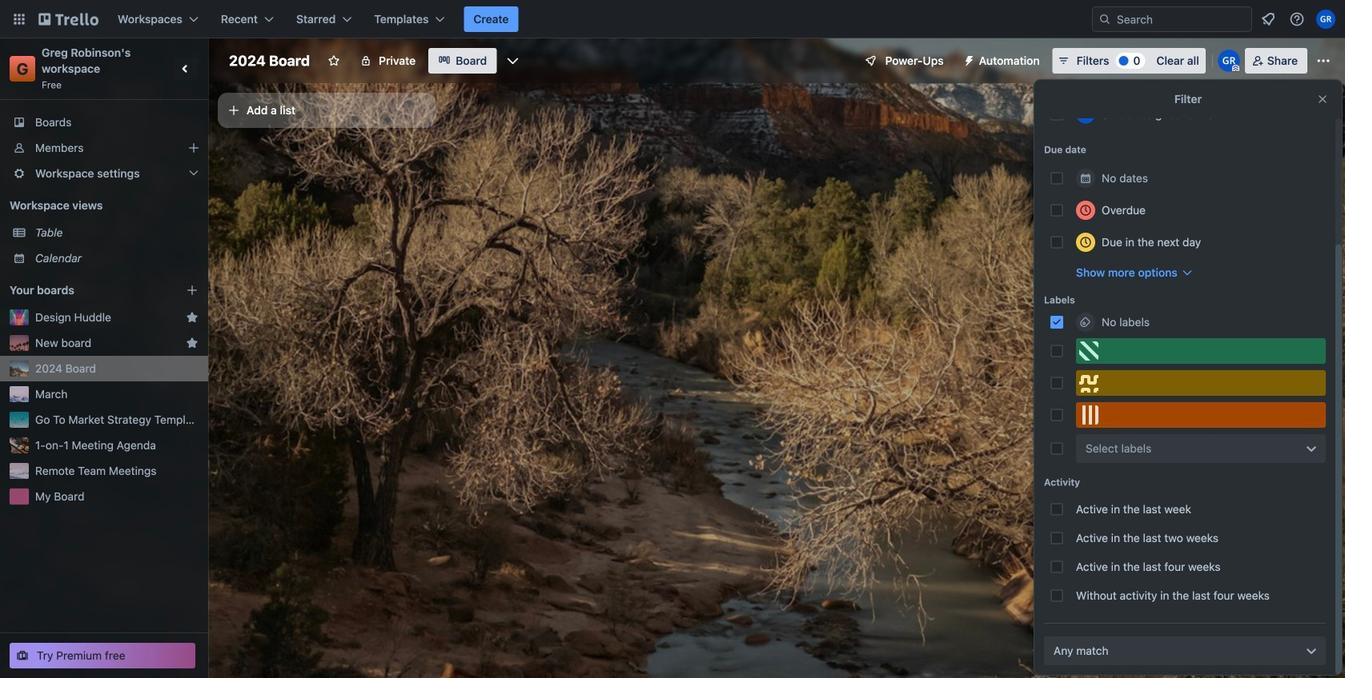 Task type: locate. For each thing, give the bounding box(es) containing it.
sm image
[[957, 48, 979, 70]]

Search field
[[1111, 8, 1251, 30]]

0 horizontal spatial greg robinson (gregrobinson96) image
[[1076, 104, 1095, 124]]

color: green, title: none element
[[1076, 339, 1326, 364]]

0 notifications image
[[1259, 10, 1278, 29]]

your boards with 8 items element
[[10, 281, 162, 300]]

color: orange, title: none element
[[1076, 403, 1326, 428]]

0 vertical spatial starred icon image
[[186, 311, 199, 324]]

greg robinson (gregrobinson96) image
[[1316, 10, 1335, 29], [1218, 50, 1240, 72], [1076, 104, 1095, 124]]

1 horizontal spatial greg robinson (gregrobinson96) image
[[1218, 50, 1240, 72]]

star or unstar board image
[[328, 54, 340, 67]]

starred icon image
[[186, 311, 199, 324], [186, 337, 199, 350]]

customize views image
[[505, 53, 521, 69]]

back to home image
[[38, 6, 98, 32]]

2 horizontal spatial greg robinson (gregrobinson96) image
[[1316, 10, 1335, 29]]

2 starred icon image from the top
[[186, 337, 199, 350]]

1 vertical spatial starred icon image
[[186, 337, 199, 350]]

1 starred icon image from the top
[[186, 311, 199, 324]]



Task type: vqa. For each thing, say whether or not it's contained in the screenshot.
sm icon
yes



Task type: describe. For each thing, give the bounding box(es) containing it.
0 vertical spatial greg robinson (gregrobinson96) image
[[1316, 10, 1335, 29]]

add board image
[[186, 284, 199, 297]]

search image
[[1098, 13, 1111, 26]]

close popover image
[[1316, 93, 1329, 106]]

open information menu image
[[1289, 11, 1305, 27]]

1 vertical spatial greg robinson (gregrobinson96) image
[[1218, 50, 1240, 72]]

show menu image
[[1315, 53, 1331, 69]]

Board name text field
[[221, 48, 318, 74]]

workspace navigation collapse icon image
[[175, 58, 197, 80]]

primary element
[[0, 0, 1345, 38]]

this member is an admin of this board. image
[[1232, 65, 1239, 72]]

color: yellow, title: none element
[[1076, 371, 1326, 396]]

2 vertical spatial greg robinson (gregrobinson96) image
[[1076, 104, 1095, 124]]



